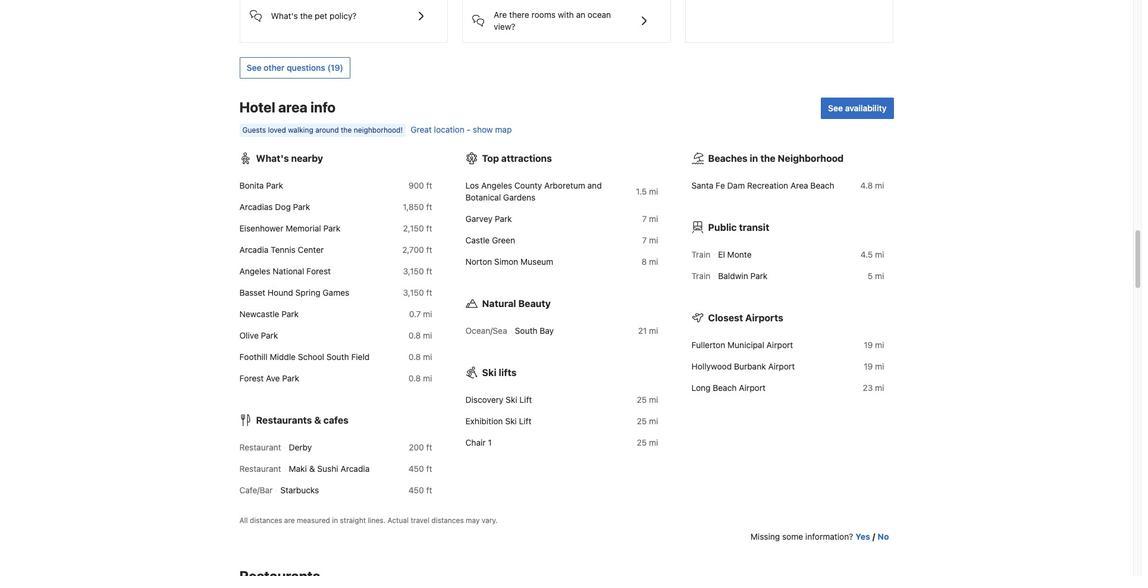 Task type: vqa. For each thing, say whether or not it's contained in the screenshot.


Task type: describe. For each thing, give the bounding box(es) containing it.
santa
[[692, 180, 714, 190]]

3,150 for angeles national forest
[[403, 266, 424, 276]]

national
[[273, 266, 304, 276]]

el monte
[[719, 249, 752, 260]]

ft for basset hound spring games
[[427, 287, 432, 298]]

bonita
[[240, 180, 264, 190]]

lift for discovery ski lift
[[520, 395, 532, 405]]

norton simon museum
[[466, 257, 554, 267]]

mi for forest ave park
[[423, 373, 432, 383]]

closest
[[709, 312, 744, 323]]

25 for chair 1
[[637, 437, 647, 448]]

neighborhood
[[778, 153, 844, 164]]

airport for hollywood burbank airport
[[769, 361, 795, 371]]

transit
[[740, 222, 770, 233]]

0 vertical spatial arcadia
[[240, 245, 269, 255]]

actual
[[388, 516, 409, 525]]

& for cafes
[[314, 415, 321, 426]]

loved
[[268, 126, 286, 135]]

5
[[868, 271, 873, 281]]

2,150
[[403, 223, 424, 233]]

450 ft for starbucks
[[409, 485, 432, 495]]

4.8
[[861, 180, 873, 190]]

museum
[[521, 257, 554, 267]]

7 for green
[[643, 235, 647, 245]]

south bay
[[515, 326, 554, 336]]

1 vertical spatial forest
[[240, 373, 264, 383]]

eisenhower
[[240, 223, 284, 233]]

hotel
[[240, 99, 275, 115]]

discovery ski lift
[[466, 395, 532, 405]]

newcastle
[[240, 309, 279, 319]]

may
[[466, 516, 480, 525]]

castle
[[466, 235, 490, 245]]

mi for chair 1
[[649, 437, 659, 448]]

ski for exhibition
[[505, 416, 517, 426]]

angeles inside los angeles county arboretum and botanical gardens
[[482, 180, 513, 190]]

area
[[278, 99, 308, 115]]

23 mi
[[863, 383, 885, 393]]

2,700
[[403, 245, 424, 255]]

450 for maki & sushi arcadia
[[409, 464, 424, 474]]

0.7 mi
[[409, 309, 432, 319]]

25 for exhibition ski lift
[[637, 416, 647, 426]]

3,150 ft for basset hound spring games
[[403, 287, 432, 298]]

train for baldwin park
[[692, 271, 711, 281]]

guests
[[243, 126, 266, 135]]

mi for exhibition ski lift
[[649, 416, 659, 426]]

900 ft
[[409, 180, 432, 190]]

restaurant for maki & sushi arcadia
[[240, 464, 281, 474]]

ski lifts
[[482, 367, 517, 378]]

mi for fullerton municipal airport
[[876, 340, 885, 350]]

missing
[[751, 532, 780, 542]]

map
[[495, 124, 512, 135]]

19 mi for fullerton municipal airport
[[864, 340, 885, 350]]

1 vertical spatial angeles
[[240, 266, 271, 276]]

21
[[639, 326, 647, 336]]

are there rooms with an ocean view?
[[494, 10, 611, 32]]

3,150 for basset hound spring games
[[403, 287, 424, 298]]

1 horizontal spatial the
[[341, 126, 352, 135]]

measured
[[297, 516, 330, 525]]

23
[[863, 383, 873, 393]]

park right baldwin
[[751, 271, 768, 281]]

yes button
[[856, 531, 871, 543]]

an
[[577, 10, 586, 20]]

and
[[588, 180, 602, 190]]

fullerton municipal airport
[[692, 340, 794, 350]]

25 mi for chair 1
[[637, 437, 659, 448]]

1 horizontal spatial arcadia
[[341, 464, 370, 474]]

ocean/sea
[[466, 326, 508, 336]]

lines.
[[368, 516, 386, 525]]

1 horizontal spatial beach
[[811, 180, 835, 190]]

8
[[642, 257, 647, 267]]

mi for newcastle park
[[423, 309, 432, 319]]

4.5 mi
[[861, 249, 885, 260]]

park down basset hound spring games
[[282, 309, 299, 319]]

municipal
[[728, 340, 765, 350]]

newcastle park
[[240, 309, 299, 319]]

ave
[[266, 373, 280, 383]]

what's for what's nearby
[[256, 153, 289, 164]]

8 mi
[[642, 257, 659, 267]]

restaurant for derby
[[240, 442, 281, 452]]

what's the pet policy? button
[[250, 0, 438, 23]]

school
[[298, 352, 324, 362]]

park up arcadias dog park
[[266, 180, 283, 190]]

beauty
[[519, 298, 551, 309]]

what's the pet policy?
[[271, 11, 357, 21]]

all
[[240, 516, 248, 525]]

dam
[[728, 180, 745, 190]]

0.8 mi for school
[[409, 352, 432, 362]]

mi for olive park
[[423, 330, 432, 340]]

airport for long beach airport
[[739, 383, 766, 393]]

great
[[411, 124, 432, 135]]

no
[[878, 532, 890, 542]]

ski for discovery
[[506, 395, 518, 405]]

eisenhower memorial park
[[240, 223, 341, 233]]

1.5 mi
[[636, 186, 659, 196]]

0.8 for park
[[409, 373, 421, 383]]

beaches
[[709, 153, 748, 164]]

3,150 ft for angeles national forest
[[403, 266, 432, 276]]

county
[[515, 180, 542, 190]]

great location - show map
[[411, 124, 512, 135]]

& for sushi
[[309, 464, 315, 474]]

1.5
[[636, 186, 647, 196]]

missing some information? yes / no
[[751, 532, 890, 542]]

park right the olive
[[261, 330, 278, 340]]

great location - show map link
[[411, 124, 512, 135]]

21 mi
[[639, 326, 659, 336]]

7 mi for castle green
[[643, 235, 659, 245]]

questions
[[287, 62, 325, 73]]

7 ft from the top
[[427, 442, 432, 452]]

lifts
[[499, 367, 517, 378]]

mi for foothill middle school south field
[[423, 352, 432, 362]]

availability
[[846, 103, 887, 113]]

/
[[873, 532, 876, 542]]

public
[[709, 222, 737, 233]]

mi for hollywood burbank airport
[[876, 361, 885, 371]]

hollywood
[[692, 361, 732, 371]]

mi for castle green
[[649, 235, 659, 245]]

exhibition
[[466, 416, 503, 426]]

0 vertical spatial ski
[[482, 367, 497, 378]]

starbucks
[[281, 485, 319, 495]]

monte
[[728, 249, 752, 260]]

cafe/bar
[[240, 485, 273, 495]]

straight
[[340, 516, 366, 525]]

mi for long beach airport
[[876, 383, 885, 393]]

5 mi
[[868, 271, 885, 281]]

info
[[311, 99, 336, 115]]



Task type: locate. For each thing, give the bounding box(es) containing it.
hollywood burbank airport
[[692, 361, 795, 371]]

1 vertical spatial south
[[327, 352, 349, 362]]

ft for bonita park
[[427, 180, 432, 190]]

2 450 ft from the top
[[409, 485, 432, 495]]

see for see availability
[[829, 103, 844, 113]]

2 vertical spatial 0.8 mi
[[409, 373, 432, 383]]

7
[[643, 214, 647, 224], [643, 235, 647, 245]]

area
[[791, 180, 809, 190]]

19 for hollywood burbank airport
[[864, 361, 873, 371]]

sushi
[[317, 464, 338, 474]]

closest airports
[[709, 312, 784, 323]]

0 vertical spatial 7 mi
[[643, 214, 659, 224]]

2 19 from the top
[[864, 361, 873, 371]]

the right around
[[341, 126, 352, 135]]

2 restaurant from the top
[[240, 464, 281, 474]]

0 vertical spatial what's
[[271, 11, 298, 21]]

park right memorial
[[324, 223, 341, 233]]

1 vertical spatial what's
[[256, 153, 289, 164]]

ft for angeles national forest
[[427, 266, 432, 276]]

2 25 mi from the top
[[637, 416, 659, 426]]

1 7 mi from the top
[[643, 214, 659, 224]]

0 vertical spatial 3,150
[[403, 266, 424, 276]]

& left cafes
[[314, 415, 321, 426]]

0 vertical spatial 0.8
[[409, 330, 421, 340]]

1 vertical spatial 450
[[409, 485, 424, 495]]

long
[[692, 383, 711, 393]]

19 for fullerton municipal airport
[[864, 340, 873, 350]]

0 vertical spatial 19
[[864, 340, 873, 350]]

see left the "availability"
[[829, 103, 844, 113]]

public transit
[[709, 222, 770, 233]]

arcadias dog park
[[240, 202, 310, 212]]

south left bay
[[515, 326, 538, 336]]

2 3,150 from the top
[[403, 287, 424, 298]]

450 up travel
[[409, 485, 424, 495]]

1 19 mi from the top
[[864, 340, 885, 350]]

restaurant up cafe/bar
[[240, 464, 281, 474]]

0.8
[[409, 330, 421, 340], [409, 352, 421, 362], [409, 373, 421, 383]]

0 vertical spatial 0.8 mi
[[409, 330, 432, 340]]

see
[[247, 62, 262, 73], [829, 103, 844, 113]]

mi
[[876, 180, 885, 190], [649, 186, 659, 196], [649, 214, 659, 224], [649, 235, 659, 245], [876, 249, 885, 260], [650, 257, 659, 267], [876, 271, 885, 281], [423, 309, 432, 319], [649, 326, 659, 336], [423, 330, 432, 340], [876, 340, 885, 350], [423, 352, 432, 362], [876, 361, 885, 371], [423, 373, 432, 383], [876, 383, 885, 393], [649, 395, 659, 405], [649, 416, 659, 426], [649, 437, 659, 448]]

the left pet
[[300, 11, 313, 21]]

angeles
[[482, 180, 513, 190], [240, 266, 271, 276]]

3 25 from the top
[[637, 437, 647, 448]]

maki
[[289, 464, 307, 474]]

200 ft
[[409, 442, 432, 452]]

field
[[351, 352, 370, 362]]

1 horizontal spatial in
[[750, 153, 759, 164]]

25 mi for exhibition ski lift
[[637, 416, 659, 426]]

1 vertical spatial ski
[[506, 395, 518, 405]]

arcadia right sushi
[[341, 464, 370, 474]]

1 vertical spatial 25 mi
[[637, 416, 659, 426]]

in right beaches in the top of the page
[[750, 153, 759, 164]]

ft right 1,850
[[427, 202, 432, 212]]

1 vertical spatial 3,150
[[403, 287, 424, 298]]

memorial
[[286, 223, 321, 233]]

0 horizontal spatial in
[[332, 516, 338, 525]]

are
[[494, 10, 507, 20]]

the up recreation
[[761, 153, 776, 164]]

1 3,150 from the top
[[403, 266, 424, 276]]

simon
[[495, 257, 519, 267]]

1 25 from the top
[[637, 395, 647, 405]]

1 19 from the top
[[864, 340, 873, 350]]

basset
[[240, 287, 266, 298]]

olive park
[[240, 330, 278, 340]]

2 vertical spatial the
[[761, 153, 776, 164]]

airport down the airports
[[767, 340, 794, 350]]

attractions
[[502, 153, 552, 164]]

3,150 ft down 2,700 ft
[[403, 266, 432, 276]]

1 0.8 mi from the top
[[409, 330, 432, 340]]

0 horizontal spatial the
[[300, 11, 313, 21]]

train left baldwin
[[692, 271, 711, 281]]

what's
[[271, 11, 298, 21], [256, 153, 289, 164]]

1 vertical spatial the
[[341, 126, 352, 135]]

angeles national forest
[[240, 266, 331, 276]]

ski left 'lifts'
[[482, 367, 497, 378]]

1 vertical spatial airport
[[769, 361, 795, 371]]

ft up travel
[[427, 485, 432, 495]]

arcadia tennis center
[[240, 245, 324, 255]]

0 horizontal spatial forest
[[240, 373, 264, 383]]

beach right long
[[713, 383, 737, 393]]

450 down 200
[[409, 464, 424, 474]]

0 vertical spatial 7
[[643, 214, 647, 224]]

25 mi for discovery ski lift
[[637, 395, 659, 405]]

0 vertical spatial train
[[692, 249, 711, 260]]

1 horizontal spatial see
[[829, 103, 844, 113]]

gardens
[[504, 192, 536, 202]]

ft for arcadia tennis center
[[427, 245, 432, 255]]

see availability
[[829, 103, 887, 113]]

2 vertical spatial 25
[[637, 437, 647, 448]]

2 19 mi from the top
[[864, 361, 885, 371]]

basset hound spring games
[[240, 287, 350, 298]]

arcadias
[[240, 202, 273, 212]]

0 vertical spatial in
[[750, 153, 759, 164]]

1 450 ft from the top
[[409, 464, 432, 474]]

0 vertical spatial 450 ft
[[409, 464, 432, 474]]

1 vertical spatial 7 mi
[[643, 235, 659, 245]]

neighborhood!
[[354, 126, 403, 135]]

fullerton
[[692, 340, 726, 350]]

0 horizontal spatial see
[[247, 62, 262, 73]]

in
[[750, 153, 759, 164], [332, 516, 338, 525]]

norton
[[466, 257, 492, 267]]

south
[[515, 326, 538, 336], [327, 352, 349, 362]]

450
[[409, 464, 424, 474], [409, 485, 424, 495]]

what's down loved
[[256, 153, 289, 164]]

0 vertical spatial 450
[[409, 464, 424, 474]]

mi for norton simon museum
[[650, 257, 659, 267]]

angeles up basset
[[240, 266, 271, 276]]

0 vertical spatial see
[[247, 62, 262, 73]]

show
[[473, 124, 493, 135]]

450 ft
[[409, 464, 432, 474], [409, 485, 432, 495]]

arcadia
[[240, 245, 269, 255], [341, 464, 370, 474]]

0 vertical spatial 19 mi
[[864, 340, 885, 350]]

ft right 2,150
[[427, 223, 432, 233]]

games
[[323, 287, 350, 298]]

2 vertical spatial 0.8
[[409, 373, 421, 383]]

3 25 mi from the top
[[637, 437, 659, 448]]

6 ft from the top
[[427, 287, 432, 298]]

7 mi down 1.5 mi
[[643, 214, 659, 224]]

bay
[[540, 326, 554, 336]]

train left el
[[692, 249, 711, 260]]

0 vertical spatial 25 mi
[[637, 395, 659, 405]]

bonita park
[[240, 180, 283, 190]]

mi for los angeles county arboretum and botanical gardens
[[649, 186, 659, 196]]

see left the other
[[247, 62, 262, 73]]

0 horizontal spatial beach
[[713, 383, 737, 393]]

olive
[[240, 330, 259, 340]]

3 0.8 mi from the top
[[409, 373, 432, 383]]

chair 1
[[466, 437, 492, 448]]

top
[[482, 153, 499, 164]]

0 vertical spatial lift
[[520, 395, 532, 405]]

center
[[298, 245, 324, 255]]

airport right the "burbank"
[[769, 361, 795, 371]]

5 ft from the top
[[427, 266, 432, 276]]

ft right the 2,700
[[427, 245, 432, 255]]

0 vertical spatial the
[[300, 11, 313, 21]]

1
[[488, 437, 492, 448]]

0 horizontal spatial distances
[[250, 516, 282, 525]]

2 7 from the top
[[643, 235, 647, 245]]

4 ft from the top
[[427, 245, 432, 255]]

1 vertical spatial train
[[692, 271, 711, 281]]

lift down discovery ski lift
[[519, 416, 532, 426]]

0 vertical spatial restaurant
[[240, 442, 281, 452]]

(19)
[[328, 62, 343, 73]]

0.8 mi for park
[[409, 373, 432, 383]]

what's left pet
[[271, 11, 298, 21]]

ft for arcadias dog park
[[427, 202, 432, 212]]

3 0.8 from the top
[[409, 373, 421, 383]]

mi for garvey park
[[649, 214, 659, 224]]

450 for starbucks
[[409, 485, 424, 495]]

2 vertical spatial 25 mi
[[637, 437, 659, 448]]

botanical
[[466, 192, 501, 202]]

1 ft from the top
[[427, 180, 432, 190]]

2 7 mi from the top
[[643, 235, 659, 245]]

7 up 8
[[643, 235, 647, 245]]

ski up exhibition ski lift
[[506, 395, 518, 405]]

there
[[510, 10, 530, 20]]

restaurants
[[256, 415, 312, 426]]

3,150 ft
[[403, 266, 432, 276], [403, 287, 432, 298]]

airports
[[746, 312, 784, 323]]

1 vertical spatial 7
[[643, 235, 647, 245]]

3 ft from the top
[[427, 223, 432, 233]]

2 horizontal spatial the
[[761, 153, 776, 164]]

green
[[492, 235, 515, 245]]

angeles up "botanical"
[[482, 180, 513, 190]]

forest
[[307, 266, 331, 276], [240, 373, 264, 383]]

ft
[[427, 180, 432, 190], [427, 202, 432, 212], [427, 223, 432, 233], [427, 245, 432, 255], [427, 266, 432, 276], [427, 287, 432, 298], [427, 442, 432, 452], [427, 464, 432, 474], [427, 485, 432, 495]]

train for el monte
[[692, 249, 711, 260]]

airport for fullerton municipal airport
[[767, 340, 794, 350]]

1 vertical spatial arcadia
[[341, 464, 370, 474]]

see inside button
[[247, 62, 262, 73]]

1 horizontal spatial south
[[515, 326, 538, 336]]

0 vertical spatial airport
[[767, 340, 794, 350]]

middle
[[270, 352, 296, 362]]

all distances are measured in straight lines. actual travel distances may vary.
[[240, 516, 498, 525]]

forest left the ave in the left bottom of the page
[[240, 373, 264, 383]]

1 vertical spatial 25
[[637, 416, 647, 426]]

in left straight
[[332, 516, 338, 525]]

1 vertical spatial lift
[[519, 416, 532, 426]]

distances right all
[[250, 516, 282, 525]]

1 vertical spatial 19 mi
[[864, 361, 885, 371]]

arcadia down eisenhower
[[240, 245, 269, 255]]

0 vertical spatial 25
[[637, 395, 647, 405]]

mi for discovery ski lift
[[649, 395, 659, 405]]

1 vertical spatial 3,150 ft
[[403, 287, 432, 298]]

rooms
[[532, 10, 556, 20]]

2 0.8 mi from the top
[[409, 352, 432, 362]]

7 down 1.5 mi
[[643, 214, 647, 224]]

1 horizontal spatial forest
[[307, 266, 331, 276]]

0.8 mi
[[409, 330, 432, 340], [409, 352, 432, 362], [409, 373, 432, 383]]

distances left may
[[432, 516, 464, 525]]

1 25 mi from the top
[[637, 395, 659, 405]]

1 train from the top
[[692, 249, 711, 260]]

4.8 mi
[[861, 180, 885, 190]]

450 ft down 200 ft
[[409, 464, 432, 474]]

park
[[266, 180, 283, 190], [293, 202, 310, 212], [495, 214, 512, 224], [324, 223, 341, 233], [751, 271, 768, 281], [282, 309, 299, 319], [261, 330, 278, 340], [282, 373, 299, 383]]

200
[[409, 442, 424, 452]]

0 vertical spatial beach
[[811, 180, 835, 190]]

1 0.8 from the top
[[409, 330, 421, 340]]

garvey
[[466, 214, 493, 224]]

2 ft from the top
[[427, 202, 432, 212]]

park right the ave in the left bottom of the page
[[282, 373, 299, 383]]

2,150 ft
[[403, 223, 432, 233]]

0.8 for school
[[409, 352, 421, 362]]

travel
[[411, 516, 430, 525]]

7 mi up 8 mi
[[643, 235, 659, 245]]

ft down 200 ft
[[427, 464, 432, 474]]

ski down discovery ski lift
[[505, 416, 517, 426]]

8 ft from the top
[[427, 464, 432, 474]]

3,150 down the 2,700
[[403, 266, 424, 276]]

2 450 from the top
[[409, 485, 424, 495]]

7 mi for garvey park
[[643, 214, 659, 224]]

7 for park
[[643, 214, 647, 224]]

0 vertical spatial 3,150 ft
[[403, 266, 432, 276]]

9 ft from the top
[[427, 485, 432, 495]]

1 vertical spatial see
[[829, 103, 844, 113]]

los angeles county arboretum and botanical gardens
[[466, 180, 602, 202]]

1 vertical spatial restaurant
[[240, 464, 281, 474]]

0 vertical spatial angeles
[[482, 180, 513, 190]]

policy?
[[330, 11, 357, 21]]

2 distances from the left
[[432, 516, 464, 525]]

1 vertical spatial in
[[332, 516, 338, 525]]

ft up "0.7 mi"
[[427, 287, 432, 298]]

information?
[[806, 532, 854, 542]]

los
[[466, 180, 479, 190]]

are there rooms with an ocean view? button
[[473, 0, 661, 33]]

1 vertical spatial 19
[[864, 361, 873, 371]]

ft down 2,700 ft
[[427, 266, 432, 276]]

0 horizontal spatial angeles
[[240, 266, 271, 276]]

2 3,150 ft from the top
[[403, 287, 432, 298]]

park right dog
[[293, 202, 310, 212]]

baldwin park
[[719, 271, 768, 281]]

see inside button
[[829, 103, 844, 113]]

what's nearby
[[256, 153, 323, 164]]

450 ft up travel
[[409, 485, 432, 495]]

the inside "button"
[[300, 11, 313, 21]]

ft right 200
[[427, 442, 432, 452]]

location
[[434, 124, 465, 135]]

2 vertical spatial airport
[[739, 383, 766, 393]]

lift up exhibition ski lift
[[520, 395, 532, 405]]

2 0.8 from the top
[[409, 352, 421, 362]]

3,150 up 0.7
[[403, 287, 424, 298]]

beaches in the neighborhood
[[709, 153, 844, 164]]

forest down center
[[307, 266, 331, 276]]

beach right area
[[811, 180, 835, 190]]

see for see other questions (19)
[[247, 62, 262, 73]]

1 distances from the left
[[250, 516, 282, 525]]

garvey park
[[466, 214, 512, 224]]

1 3,150 ft from the top
[[403, 266, 432, 276]]

2 25 from the top
[[637, 416, 647, 426]]

south left field at the bottom of the page
[[327, 352, 349, 362]]

0 horizontal spatial south
[[327, 352, 349, 362]]

3,150 ft up 0.7
[[403, 287, 432, 298]]

walking
[[288, 126, 314, 135]]

& right maki
[[309, 464, 315, 474]]

ft right 900
[[427, 180, 432, 190]]

2 train from the top
[[692, 271, 711, 281]]

1 vertical spatial &
[[309, 464, 315, 474]]

airport down the "burbank"
[[739, 383, 766, 393]]

1 vertical spatial 450 ft
[[409, 485, 432, 495]]

2 vertical spatial ski
[[505, 416, 517, 426]]

park up the green
[[495, 214, 512, 224]]

restaurant down restaurants
[[240, 442, 281, 452]]

1 450 from the top
[[409, 464, 424, 474]]

0 vertical spatial south
[[515, 326, 538, 336]]

1 vertical spatial 0.8
[[409, 352, 421, 362]]

1 7 from the top
[[643, 214, 647, 224]]

natural
[[482, 298, 516, 309]]

19 mi for hollywood burbank airport
[[864, 361, 885, 371]]

what's inside what's the pet policy? "button"
[[271, 11, 298, 21]]

450 ft for maki & sushi arcadia
[[409, 464, 432, 474]]

0 horizontal spatial arcadia
[[240, 245, 269, 255]]

1 restaurant from the top
[[240, 442, 281, 452]]

discovery
[[466, 395, 504, 405]]

1 vertical spatial beach
[[713, 383, 737, 393]]

25 mi
[[637, 395, 659, 405], [637, 416, 659, 426], [637, 437, 659, 448]]

santa fe dam recreation area beach
[[692, 180, 835, 190]]

1 horizontal spatial angeles
[[482, 180, 513, 190]]

25 for discovery ski lift
[[637, 395, 647, 405]]

1 horizontal spatial distances
[[432, 516, 464, 525]]

0 vertical spatial &
[[314, 415, 321, 426]]

what's for what's the pet policy?
[[271, 11, 298, 21]]

ft for eisenhower memorial park
[[427, 223, 432, 233]]

lift for exhibition ski lift
[[519, 416, 532, 426]]

mi for santa fe dam recreation area beach
[[876, 180, 885, 190]]

1 vertical spatial 0.8 mi
[[409, 352, 432, 362]]

0 vertical spatial forest
[[307, 266, 331, 276]]



